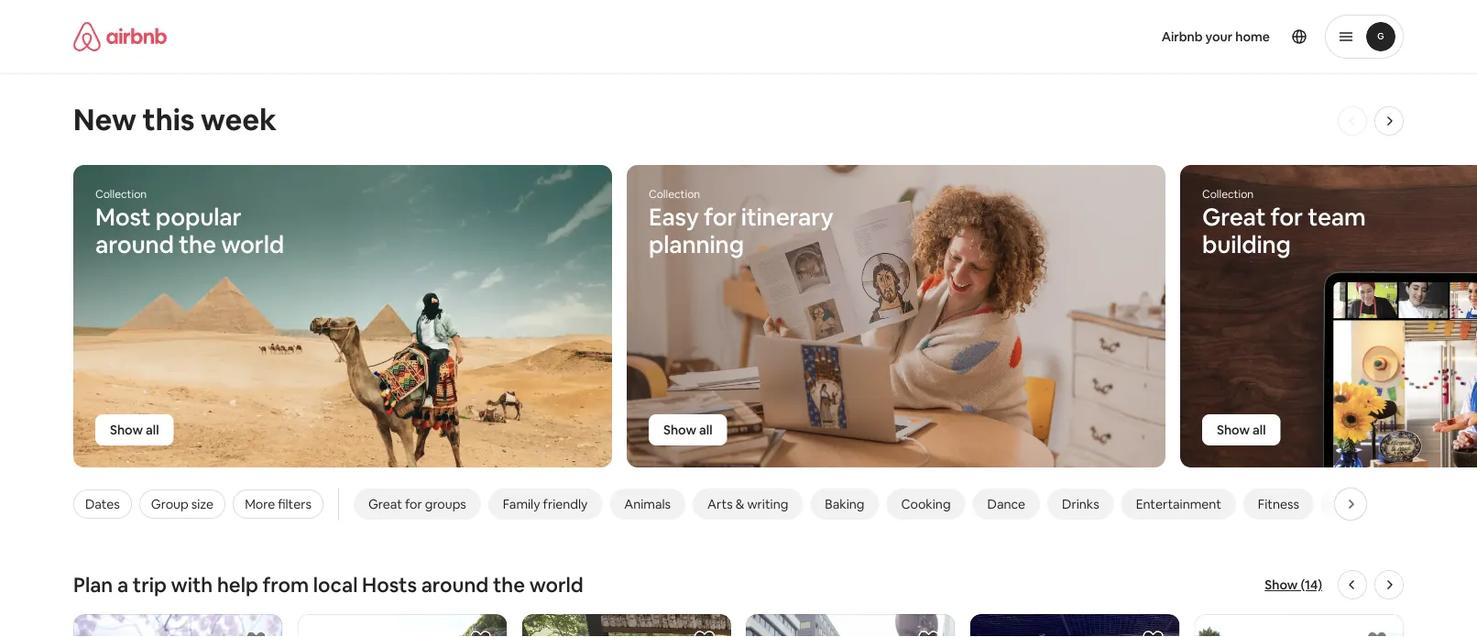 Task type: locate. For each thing, give the bounding box(es) containing it.
animals button
[[610, 489, 686, 520]]

popular
[[156, 202, 241, 232]]

show all link up dates
[[95, 414, 174, 446]]

3 save this experience image from the left
[[1367, 629, 1389, 637]]

size
[[191, 496, 214, 512]]

for left the team
[[1271, 202, 1304, 232]]

save this experience image
[[245, 629, 267, 637], [470, 629, 492, 637], [1367, 629, 1389, 637]]

1 all from the left
[[146, 422, 159, 438]]

new this week
[[73, 100, 277, 138]]

2 show all link from the left
[[649, 414, 727, 446]]

show all
[[110, 422, 159, 438], [664, 422, 713, 438], [1217, 422, 1266, 438]]

3 collection from the left
[[1203, 187, 1254, 201]]

entertainment
[[1136, 496, 1222, 512]]

3 show all from the left
[[1217, 422, 1266, 438]]

3 all from the left
[[1253, 422, 1266, 438]]

show all link
[[95, 414, 174, 446], [649, 414, 727, 446], [1203, 414, 1281, 446]]

1 horizontal spatial save this experience image
[[470, 629, 492, 637]]

the right most
[[179, 229, 216, 260]]

collection inside collection easy for itinerary planning
[[649, 187, 701, 201]]

0 horizontal spatial &
[[736, 496, 745, 512]]

show all link up the fitness
[[1203, 414, 1281, 446]]

2 horizontal spatial show all link
[[1203, 414, 1281, 446]]

show (14) link
[[1265, 576, 1323, 594]]

family friendly
[[503, 496, 588, 512]]

the down family
[[493, 572, 525, 598]]

1 vertical spatial world
[[530, 572, 584, 598]]

show all for easy for itinerary planning
[[664, 422, 713, 438]]

fitness element
[[1258, 496, 1300, 512]]

for left groups
[[405, 496, 422, 512]]

&
[[736, 496, 745, 512], [1382, 496, 1391, 512]]

culture
[[1393, 496, 1435, 512]]

show all up the fitness
[[1217, 422, 1266, 438]]

0 horizontal spatial the
[[179, 229, 216, 260]]

0 horizontal spatial around
[[95, 229, 174, 260]]

more filters
[[245, 496, 312, 512]]

1 & from the left
[[736, 496, 745, 512]]

arts
[[708, 496, 733, 512]]

history & culture button
[[1322, 489, 1450, 520]]

& for arts
[[736, 496, 745, 512]]

show all up arts
[[664, 422, 713, 438]]

2 horizontal spatial save this experience image
[[1142, 629, 1164, 637]]

for inside collection easy for itinerary planning
[[704, 202, 736, 232]]

itinerary
[[741, 202, 834, 232]]

1 vertical spatial great
[[368, 496, 402, 512]]

0 horizontal spatial show all link
[[95, 414, 174, 446]]

all for the
[[146, 422, 159, 438]]

save this experience image
[[694, 629, 716, 637], [918, 629, 940, 637], [1142, 629, 1164, 637]]

1 horizontal spatial world
[[530, 572, 584, 598]]

2 horizontal spatial all
[[1253, 422, 1266, 438]]

show for most popular around the world
[[110, 422, 143, 438]]

team
[[1308, 202, 1366, 232]]

collection inside the collection great for team building
[[1203, 187, 1254, 201]]

drinks
[[1063, 496, 1100, 512]]

2 all from the left
[[699, 422, 713, 438]]

collection easy for itinerary planning
[[649, 187, 834, 260]]

0 vertical spatial the
[[179, 229, 216, 260]]

1 horizontal spatial for
[[704, 202, 736, 232]]

friendly
[[543, 496, 588, 512]]

0 horizontal spatial save this experience image
[[694, 629, 716, 637]]

around
[[95, 229, 174, 260], [421, 572, 489, 598]]

1 horizontal spatial &
[[1382, 496, 1391, 512]]

great
[[1203, 202, 1266, 232], [368, 496, 402, 512]]

show all up dates
[[110, 422, 159, 438]]

1 horizontal spatial show all link
[[649, 414, 727, 446]]

1 collection from the left
[[95, 187, 147, 201]]

all up group
[[146, 422, 159, 438]]

plan a trip with help from local hosts around the world
[[73, 572, 584, 598]]

show for easy for itinerary planning
[[664, 422, 697, 438]]

plan
[[73, 572, 113, 598]]

& right arts
[[736, 496, 745, 512]]

new
[[73, 100, 137, 138]]

profile element
[[898, 0, 1404, 73]]

0 horizontal spatial save this experience image
[[245, 629, 267, 637]]

0 vertical spatial world
[[221, 229, 284, 260]]

collection
[[95, 187, 147, 201], [649, 187, 701, 201], [1203, 187, 1254, 201]]

3 show all link from the left
[[1203, 414, 1281, 446]]

1 horizontal spatial save this experience image
[[918, 629, 940, 637]]

cooking button
[[887, 489, 966, 520]]

1 horizontal spatial show all
[[664, 422, 713, 438]]

show all link up arts
[[649, 414, 727, 446]]

2 horizontal spatial collection
[[1203, 187, 1254, 201]]

2 horizontal spatial show all
[[1217, 422, 1266, 438]]

1 vertical spatial the
[[493, 572, 525, 598]]

show up dates
[[110, 422, 143, 438]]

collection up the easy
[[649, 187, 701, 201]]

& left culture
[[1382, 496, 1391, 512]]

all for building
[[1253, 422, 1266, 438]]

collection for most
[[95, 187, 147, 201]]

1 show all link from the left
[[95, 414, 174, 446]]

family friendly button
[[488, 489, 603, 520]]

1 horizontal spatial collection
[[649, 187, 701, 201]]

0 horizontal spatial world
[[221, 229, 284, 260]]

0 horizontal spatial all
[[146, 422, 159, 438]]

drinks element
[[1063, 496, 1100, 512]]

for inside the collection great for team building
[[1271, 202, 1304, 232]]

baking element
[[825, 496, 865, 512]]

collection for easy
[[649, 187, 701, 201]]

3 save this experience image from the left
[[1142, 629, 1164, 637]]

2 collection from the left
[[649, 187, 701, 201]]

collection up most
[[95, 187, 147, 201]]

0 horizontal spatial collection
[[95, 187, 147, 201]]

world
[[221, 229, 284, 260], [530, 572, 584, 598]]

group size
[[151, 496, 214, 512]]

0 horizontal spatial for
[[405, 496, 422, 512]]

collection up building
[[1203, 187, 1254, 201]]

all
[[146, 422, 159, 438], [699, 422, 713, 438], [1253, 422, 1266, 438]]

arts & writing
[[708, 496, 789, 512]]

your
[[1206, 28, 1233, 45]]

show up the fitness button
[[1217, 422, 1250, 438]]

from
[[263, 572, 309, 598]]

all up the fitness
[[1253, 422, 1266, 438]]

great for groups button
[[354, 489, 481, 520]]

1 horizontal spatial all
[[699, 422, 713, 438]]

groups
[[425, 496, 466, 512]]

0 horizontal spatial great
[[368, 496, 402, 512]]

2 horizontal spatial save this experience image
[[1367, 629, 1389, 637]]

collection for great
[[1203, 187, 1254, 201]]

0 vertical spatial around
[[95, 229, 174, 260]]

great inside the collection great for team building
[[1203, 202, 1266, 232]]

family friendly element
[[503, 496, 588, 512]]

2 show all from the left
[[664, 422, 713, 438]]

easy
[[649, 202, 699, 232]]

1 horizontal spatial great
[[1203, 202, 1266, 232]]

airbnb your home link
[[1151, 17, 1282, 56]]

cooking element
[[901, 496, 951, 512]]

0 vertical spatial great
[[1203, 202, 1266, 232]]

local
[[313, 572, 358, 598]]

0 horizontal spatial show all
[[110, 422, 159, 438]]

collection inside collection most popular around the world
[[95, 187, 147, 201]]

all up arts
[[699, 422, 713, 438]]

2 horizontal spatial for
[[1271, 202, 1304, 232]]

show up animals "button" on the bottom
[[664, 422, 697, 438]]

hosts
[[362, 572, 417, 598]]

for for planning
[[704, 202, 736, 232]]

2 & from the left
[[1382, 496, 1391, 512]]

for right the easy
[[704, 202, 736, 232]]

for for building
[[1271, 202, 1304, 232]]

the
[[179, 229, 216, 260], [493, 572, 525, 598]]

the inside collection most popular around the world
[[179, 229, 216, 260]]

show
[[110, 422, 143, 438], [664, 422, 697, 438], [1217, 422, 1250, 438], [1265, 577, 1298, 593]]

1 vertical spatial around
[[421, 572, 489, 598]]

new this week group
[[0, 164, 1478, 468]]

show all link for great for team building
[[1203, 414, 1281, 446]]

arts & writing element
[[708, 496, 789, 512]]

1 show all from the left
[[110, 422, 159, 438]]

for
[[704, 202, 736, 232], [1271, 202, 1304, 232], [405, 496, 422, 512]]

trip
[[133, 572, 167, 598]]

planning
[[649, 229, 744, 260]]



Task type: vqa. For each thing, say whether or not it's contained in the screenshot.
the
yes



Task type: describe. For each thing, give the bounding box(es) containing it.
1 save this experience image from the left
[[694, 629, 716, 637]]

animals element
[[625, 496, 671, 512]]

filters
[[278, 496, 312, 512]]

history & culture
[[1337, 496, 1435, 512]]

show all for great for team building
[[1217, 422, 1266, 438]]

building
[[1203, 229, 1291, 260]]

help
[[217, 572, 258, 598]]

dates button
[[73, 490, 132, 519]]

most
[[95, 202, 151, 232]]

history & culture element
[[1337, 496, 1435, 512]]

show (14)
[[1265, 577, 1323, 593]]

dates
[[85, 496, 120, 512]]

a
[[117, 572, 128, 598]]

great for groups
[[368, 496, 466, 512]]

more
[[245, 496, 275, 512]]

family
[[503, 496, 540, 512]]

& for history
[[1382, 496, 1391, 512]]

for inside button
[[405, 496, 422, 512]]

fitness button
[[1244, 489, 1315, 520]]

show for great for team building
[[1217, 422, 1250, 438]]

all for planning
[[699, 422, 713, 438]]

entertainment element
[[1136, 496, 1222, 512]]

collection most popular around the world
[[95, 187, 284, 260]]

this week
[[143, 100, 277, 138]]

(14)
[[1301, 577, 1323, 593]]

2 save this experience image from the left
[[918, 629, 940, 637]]

entertainment button
[[1122, 489, 1236, 520]]

1 horizontal spatial around
[[421, 572, 489, 598]]

dance button
[[973, 489, 1041, 520]]

with
[[171, 572, 213, 598]]

collection great for team building
[[1203, 187, 1366, 260]]

show left the (14)
[[1265, 577, 1298, 593]]

arts & writing button
[[693, 489, 803, 520]]

world inside collection most popular around the world
[[221, 229, 284, 260]]

more filters button
[[233, 490, 324, 519]]

show all link for most popular around the world
[[95, 414, 174, 446]]

history
[[1337, 496, 1379, 512]]

1 save this experience image from the left
[[245, 629, 267, 637]]

great inside button
[[368, 496, 402, 512]]

home
[[1236, 28, 1271, 45]]

2 save this experience image from the left
[[470, 629, 492, 637]]

show all link for easy for itinerary planning
[[649, 414, 727, 446]]

show all for most popular around the world
[[110, 422, 159, 438]]

dance
[[988, 496, 1026, 512]]

group
[[151, 496, 189, 512]]

dance element
[[988, 496, 1026, 512]]

great for groups element
[[368, 496, 466, 512]]

airbnb
[[1162, 28, 1203, 45]]

drinks button
[[1048, 489, 1114, 520]]

animals
[[625, 496, 671, 512]]

cooking
[[901, 496, 951, 512]]

group size button
[[139, 490, 226, 519]]

baking button
[[811, 489, 879, 520]]

writing
[[747, 496, 789, 512]]

around inside collection most popular around the world
[[95, 229, 174, 260]]

fitness
[[1258, 496, 1300, 512]]

airbnb your home
[[1162, 28, 1271, 45]]

baking
[[825, 496, 865, 512]]

1 horizontal spatial the
[[493, 572, 525, 598]]



